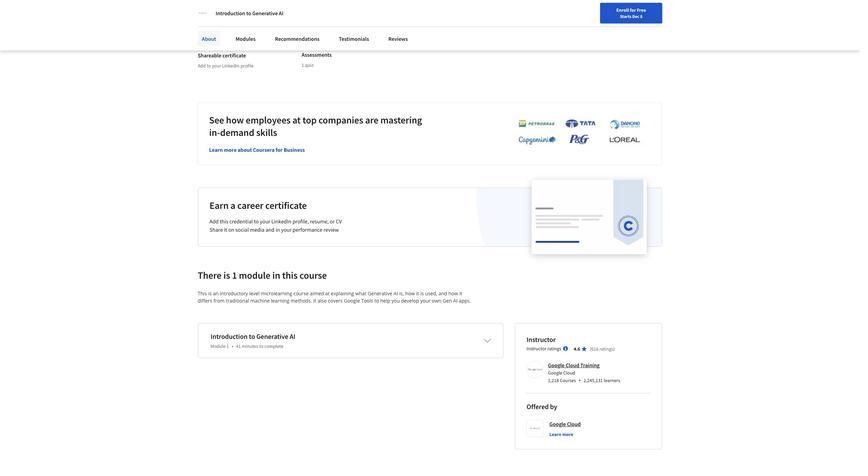 Task type: describe. For each thing, give the bounding box(es) containing it.
there is 1 module in this course
[[198, 269, 327, 282]]

)
[[614, 346, 615, 352]]

reviews
[[389, 35, 408, 42]]

it inside add this credential to your linkedin profile, resume, or cv share it on social media and in your performance review
[[224, 226, 227, 233]]

own
[[432, 297, 442, 304]]

introduction to generative ai
[[216, 10, 284, 17]]

learn more
[[550, 431, 574, 438]]

0 vertical spatial certificate
[[223, 52, 246, 59]]

1,218
[[548, 377, 559, 384]]

minutes
[[242, 343, 258, 349]]

coursera
[[253, 146, 275, 153]]

tools
[[361, 297, 373, 304]]

generative inside this is an introductory level microlearning course aimed at explaining what generative ai is, how it is used, and how it differs from traditional machine learning methods. it also covers google tools to help you develop your own gen ai apps.
[[368, 290, 393, 297]]

add this credential to your linkedin profile, resume, or cv share it on social media and in your performance review
[[210, 218, 342, 233]]

in inside add this credential to your linkedin profile, resume, or cv share it on social media and in your performance review
[[276, 226, 280, 233]]

top
[[303, 114, 317, 126]]

there
[[198, 269, 222, 282]]

generative for introduction to generative ai
[[252, 10, 278, 17]]

a
[[231, 199, 236, 212]]

this is an introductory level microlearning course aimed at explaining what generative ai is, how it is used, and how it differs from traditional machine learning methods. it also covers google tools to help you develop your own gen ai apps.
[[198, 290, 471, 304]]

credential
[[230, 218, 253, 225]]

reviews link
[[385, 31, 412, 46]]

1 horizontal spatial ratings
[[600, 346, 614, 352]]

details to know
[[198, 25, 243, 33]]

or
[[330, 218, 335, 225]]

see how employees at top companies are mastering in-demand skills
[[209, 114, 422, 139]]

career
[[238, 199, 264, 212]]

course for microlearning
[[294, 290, 309, 297]]

to up modules
[[247, 10, 251, 17]]

google cloud link
[[550, 420, 581, 428]]

testimonials link
[[335, 31, 373, 46]]

enroll
[[617, 7, 629, 13]]

cv
[[336, 218, 342, 225]]

quiz
[[305, 62, 314, 68]]

skills
[[256, 126, 277, 139]]

• inside introduction to generative ai module 1 • 41 minutes to complete
[[232, 343, 233, 349]]

modules link
[[232, 31, 260, 46]]

employees
[[246, 114, 291, 126]]

1 horizontal spatial it
[[417, 290, 419, 297]]

know
[[227, 25, 243, 33]]

instructor for instructor
[[527, 335, 556, 344]]

offered by
[[527, 402, 558, 411]]

to inside add this credential to your linkedin profile, resume, or cv share it on social media and in your performance review
[[254, 218, 259, 225]]

performance
[[293, 226, 323, 233]]

assessments
[[302, 51, 332, 58]]

profile
[[241, 63, 254, 69]]

1 vertical spatial certificate
[[266, 199, 307, 212]]

covers
[[328, 297, 343, 304]]

( 616 ratings )
[[590, 346, 615, 352]]

coursera career certificate image
[[532, 180, 647, 254]]

starts
[[620, 13, 632, 19]]

from
[[214, 297, 225, 304]]

used,
[[426, 290, 438, 297]]

1 vertical spatial in
[[273, 269, 281, 282]]

module
[[211, 343, 226, 349]]

on
[[228, 226, 235, 233]]

to right minutes
[[259, 343, 264, 349]]

google cloud training link
[[548, 362, 600, 369]]

explaining
[[331, 290, 354, 297]]

2,245,131
[[584, 377, 603, 384]]

you
[[392, 297, 400, 304]]

training
[[581, 362, 600, 369]]

traditional
[[226, 297, 249, 304]]

and inside this is an introductory level microlearning course aimed at explaining what generative ai is, how it is used, and how it differs from traditional machine learning methods. it also covers google tools to help you develop your own gen ai apps.
[[439, 290, 448, 297]]

linkedin inside add this credential to your linkedin profile, resume, or cv share it on social media and in your performance review
[[272, 218, 292, 225]]

to up minutes
[[249, 332, 255, 341]]

recommendations link
[[271, 31, 324, 46]]

resume,
[[310, 218, 329, 225]]

microlearning
[[261, 290, 292, 297]]

to inside this is an introductory level microlearning course aimed at explaining what generative ai is, how it is used, and how it differs from traditional machine learning methods. it also covers google tools to help you develop your own gen ai apps.
[[375, 297, 379, 304]]

2 horizontal spatial 1
[[302, 62, 304, 68]]

your left performance
[[281, 226, 292, 233]]

introduction for introduction to generative ai
[[216, 10, 245, 17]]

google cloud
[[550, 421, 581, 428]]

and inside add this credential to your linkedin profile, resume, or cv share it on social media and in your performance review
[[266, 226, 275, 233]]

your up media
[[260, 218, 271, 225]]

companies
[[319, 114, 364, 126]]

about link
[[198, 31, 221, 46]]

more for learn more about coursera for business
[[224, 146, 237, 153]]

by
[[551, 402, 558, 411]]

it
[[314, 297, 317, 304]]

(
[[590, 346, 592, 352]]

cloud for google cloud training google cloud 1,218 courses • 2,245,131 learners
[[566, 362, 580, 369]]

at inside this is an introductory level microlearning course aimed at explaining what generative ai is, how it is used, and how it differs from traditional machine learning methods. it also covers google tools to help you develop your own gen ai apps.
[[325, 290, 330, 297]]

an
[[213, 290, 219, 297]]

to left the know
[[219, 25, 225, 33]]

learners
[[604, 377, 621, 384]]

more for learn more
[[563, 431, 574, 438]]

8
[[641, 13, 643, 19]]



Task type: locate. For each thing, give the bounding box(es) containing it.
1 vertical spatial 1
[[232, 269, 237, 282]]

learn down 'in-'
[[209, 146, 223, 153]]

more
[[224, 146, 237, 153], [563, 431, 574, 438]]

recommendations
[[275, 35, 320, 42]]

generative inside introduction to generative ai module 1 • 41 minutes to complete
[[257, 332, 289, 341]]

your inside this is an introductory level microlearning course aimed at explaining what generative ai is, how it is used, and how it differs from traditional machine learning methods. it also covers google tools to help you develop your own gen ai apps.
[[421, 297, 431, 304]]

0 vertical spatial generative
[[252, 10, 278, 17]]

complete
[[265, 343, 284, 349]]

for
[[630, 7, 636, 13], [276, 146, 283, 153]]

1 up introductory
[[232, 269, 237, 282]]

1 vertical spatial course
[[294, 290, 309, 297]]

• right courses
[[579, 377, 581, 384]]

courses
[[560, 377, 576, 384]]

instructor up google cloud training image
[[527, 346, 547, 352]]

0 horizontal spatial 1
[[227, 343, 229, 349]]

2 instructor from the top
[[527, 346, 547, 352]]

profile,
[[293, 218, 309, 225]]

1 horizontal spatial this
[[282, 269, 298, 282]]

1 vertical spatial learn
[[550, 431, 562, 438]]

616
[[592, 346, 599, 352]]

0 vertical spatial at
[[293, 114, 301, 126]]

about
[[202, 35, 216, 42]]

1 vertical spatial •
[[579, 377, 581, 384]]

to up media
[[254, 218, 259, 225]]

0 horizontal spatial add
[[198, 63, 206, 69]]

0 horizontal spatial •
[[232, 343, 233, 349]]

review
[[324, 226, 339, 233]]

add inside add this credential to your linkedin profile, resume, or cv share it on social media and in your performance review
[[210, 218, 219, 225]]

1 horizontal spatial how
[[406, 290, 415, 297]]

0 horizontal spatial learn
[[209, 146, 223, 153]]

in right media
[[276, 226, 280, 233]]

develop
[[401, 297, 419, 304]]

learn more about coursera for business link
[[209, 146, 305, 153]]

linkedin
[[222, 63, 240, 69], [272, 218, 292, 225]]

your down shareable certificate in the top left of the page
[[212, 63, 221, 69]]

None search field
[[99, 18, 265, 32]]

0 horizontal spatial how
[[226, 114, 244, 126]]

course
[[300, 269, 327, 282], [294, 290, 309, 297]]

offered
[[527, 402, 549, 411]]

this up microlearning
[[282, 269, 298, 282]]

methods.
[[291, 297, 312, 304]]

business
[[284, 146, 305, 153]]

in-
[[209, 126, 220, 139]]

your down used,
[[421, 297, 431, 304]]

shareable
[[198, 52, 222, 59]]

0 horizontal spatial this
[[220, 218, 228, 225]]

introductory
[[220, 290, 248, 297]]

at left top on the left top
[[293, 114, 301, 126]]

2 vertical spatial generative
[[257, 332, 289, 341]]

course up methods. at the bottom left of the page
[[294, 290, 309, 297]]

google cloud training image
[[528, 362, 543, 377]]

aimed
[[310, 290, 324, 297]]

enroll for free starts dec 8
[[617, 7, 647, 19]]

media
[[250, 226, 265, 233]]

instructor ratings
[[527, 346, 562, 352]]

help
[[381, 297, 391, 304]]

0 vertical spatial more
[[224, 146, 237, 153]]

0 vertical spatial this
[[220, 218, 228, 225]]

• inside google cloud training google cloud 1,218 courses • 2,245,131 learners
[[579, 377, 581, 384]]

2 vertical spatial cloud
[[567, 421, 581, 428]]

0 vertical spatial add
[[198, 63, 206, 69]]

about
[[238, 146, 252, 153]]

cloud inside 'link'
[[567, 421, 581, 428]]

it left on at the left of the page
[[224, 226, 227, 233]]

ratings left 4.6
[[548, 346, 562, 352]]

0 vertical spatial for
[[630, 7, 636, 13]]

testimonials
[[339, 35, 369, 42]]

generative
[[252, 10, 278, 17], [368, 290, 393, 297], [257, 332, 289, 341]]

•
[[232, 343, 233, 349], [579, 377, 581, 384]]

1 vertical spatial instructor
[[527, 346, 547, 352]]

is,
[[400, 290, 404, 297]]

modules
[[236, 35, 256, 42]]

learn inside button
[[550, 431, 562, 438]]

how right see
[[226, 114, 244, 126]]

introduction up '41'
[[211, 332, 248, 341]]

0 vertical spatial in
[[276, 226, 280, 233]]

2 horizontal spatial it
[[460, 290, 463, 297]]

1
[[302, 62, 304, 68], [232, 269, 237, 282], [227, 343, 229, 349]]

1 horizontal spatial for
[[630, 7, 636, 13]]

how up develop
[[406, 290, 415, 297]]

apps.
[[459, 297, 471, 304]]

is
[[224, 269, 230, 282], [208, 290, 212, 297], [421, 290, 424, 297]]

and right media
[[266, 226, 275, 233]]

it up develop
[[417, 290, 419, 297]]

1 horizontal spatial and
[[439, 290, 448, 297]]

share
[[210, 226, 223, 233]]

is for there
[[224, 269, 230, 282]]

learn for learn more about coursera for business
[[209, 146, 223, 153]]

1 vertical spatial this
[[282, 269, 298, 282]]

mastering
[[381, 114, 422, 126]]

2 vertical spatial 1
[[227, 343, 229, 349]]

2 horizontal spatial is
[[421, 290, 424, 297]]

introduction
[[216, 10, 245, 17], [211, 332, 248, 341]]

1 horizontal spatial learn
[[550, 431, 562, 438]]

1 vertical spatial add
[[210, 218, 219, 225]]

and up gen
[[439, 290, 448, 297]]

is for this
[[208, 290, 212, 297]]

2 horizontal spatial how
[[449, 290, 458, 297]]

this inside add this credential to your linkedin profile, resume, or cv share it on social media and in your performance review
[[220, 218, 228, 225]]

0 horizontal spatial certificate
[[223, 52, 246, 59]]

add up share on the left top of the page
[[210, 218, 219, 225]]

certificate up add to your linkedin profile
[[223, 52, 246, 59]]

see
[[209, 114, 224, 126]]

generative up complete
[[257, 332, 289, 341]]

• left '41'
[[232, 343, 233, 349]]

introduction inside introduction to generative ai module 1 • 41 minutes to complete
[[211, 332, 248, 341]]

0 vertical spatial cloud
[[566, 362, 580, 369]]

demand
[[220, 126, 255, 139]]

1 left quiz
[[302, 62, 304, 68]]

1 vertical spatial introduction
[[211, 332, 248, 341]]

ratings right '616'
[[600, 346, 614, 352]]

in
[[276, 226, 280, 233], [273, 269, 281, 282]]

0 vertical spatial course
[[300, 269, 327, 282]]

0 horizontal spatial at
[[293, 114, 301, 126]]

at up also
[[325, 290, 330, 297]]

free
[[637, 7, 647, 13]]

add to your linkedin profile
[[198, 63, 254, 69]]

learn down google cloud 'link'
[[550, 431, 562, 438]]

learn more about coursera for business
[[209, 146, 305, 153]]

is left used,
[[421, 290, 424, 297]]

1 vertical spatial generative
[[368, 290, 393, 297]]

1 vertical spatial at
[[325, 290, 330, 297]]

course inside this is an introductory level microlearning course aimed at explaining what generative ai is, how it is used, and how it differs from traditional machine learning methods. it also covers google tools to help you develop your own gen ai apps.
[[294, 290, 309, 297]]

generative up help
[[368, 290, 393, 297]]

linkedin left profile,
[[272, 218, 292, 225]]

linkedin down shareable certificate in the top left of the page
[[222, 63, 240, 69]]

add for add this credential to your linkedin profile, resume, or cv share it on social media and in your performance review
[[210, 218, 219, 225]]

1 horizontal spatial is
[[224, 269, 230, 282]]

1 vertical spatial and
[[439, 290, 448, 297]]

your
[[212, 63, 221, 69], [260, 218, 271, 225], [281, 226, 292, 233], [421, 297, 431, 304]]

generative for introduction to generative ai module 1 • 41 minutes to complete
[[257, 332, 289, 341]]

0 vertical spatial learn
[[209, 146, 223, 153]]

1 vertical spatial more
[[563, 431, 574, 438]]

to down shareable
[[207, 63, 211, 69]]

in up microlearning
[[273, 269, 281, 282]]

0 horizontal spatial for
[[276, 146, 283, 153]]

google cloud image
[[198, 8, 208, 18]]

0 horizontal spatial linkedin
[[222, 63, 240, 69]]

cloud
[[566, 362, 580, 369], [564, 370, 576, 376], [567, 421, 581, 428]]

0 horizontal spatial more
[[224, 146, 237, 153]]

generative up modules
[[252, 10, 278, 17]]

to left help
[[375, 297, 379, 304]]

0 vertical spatial introduction
[[216, 10, 245, 17]]

it up apps.
[[460, 290, 463, 297]]

google inside this is an introductory level microlearning course aimed at explaining what generative ai is, how it is used, and how it differs from traditional machine learning methods. it also covers google tools to help you develop your own gen ai apps.
[[344, 297, 360, 304]]

for left the business at the top left
[[276, 146, 283, 153]]

1 horizontal spatial •
[[579, 377, 581, 384]]

1 horizontal spatial add
[[210, 218, 219, 225]]

for up dec
[[630, 7, 636, 13]]

1 horizontal spatial more
[[563, 431, 574, 438]]

this
[[220, 218, 228, 225], [282, 269, 298, 282]]

cloud for google cloud
[[567, 421, 581, 428]]

earn a career certificate
[[210, 199, 307, 212]]

machine
[[251, 297, 270, 304]]

1 instructor from the top
[[527, 335, 556, 344]]

add down shareable
[[198, 63, 206, 69]]

shareable certificate
[[198, 52, 246, 59]]

1 horizontal spatial linkedin
[[272, 218, 292, 225]]

ai inside introduction to generative ai module 1 • 41 minutes to complete
[[290, 332, 296, 341]]

earn
[[210, 199, 229, 212]]

1 quiz
[[302, 62, 314, 68]]

1 vertical spatial for
[[276, 146, 283, 153]]

how inside see how employees at top companies are mastering in-demand skills
[[226, 114, 244, 126]]

differs
[[198, 297, 212, 304]]

course up aimed
[[300, 269, 327, 282]]

coursera enterprise logos image
[[509, 119, 647, 149]]

1 right module at the left bottom of page
[[227, 343, 229, 349]]

dec
[[633, 13, 640, 19]]

0 horizontal spatial ratings
[[548, 346, 562, 352]]

this up on at the left of the page
[[220, 218, 228, 225]]

1 horizontal spatial 1
[[232, 269, 237, 282]]

and
[[266, 226, 275, 233], [439, 290, 448, 297]]

it
[[224, 226, 227, 233], [417, 290, 419, 297], [460, 290, 463, 297]]

add for add to your linkedin profile
[[198, 63, 206, 69]]

is left an
[[208, 290, 212, 297]]

1 inside introduction to generative ai module 1 • 41 minutes to complete
[[227, 343, 229, 349]]

at inside see how employees at top companies are mastering in-demand skills
[[293, 114, 301, 126]]

learn
[[209, 146, 223, 153], [550, 431, 562, 438]]

also
[[318, 297, 327, 304]]

introduction to generative ai module 1 • 41 minutes to complete
[[211, 332, 296, 349]]

are
[[365, 114, 379, 126]]

0 horizontal spatial it
[[224, 226, 227, 233]]

how up gen
[[449, 290, 458, 297]]

more down google cloud
[[563, 431, 574, 438]]

1 horizontal spatial certificate
[[266, 199, 307, 212]]

google cloud training google cloud 1,218 courses • 2,245,131 learners
[[548, 362, 621, 384]]

0 vertical spatial instructor
[[527, 335, 556, 344]]

learning
[[271, 297, 290, 304]]

1 horizontal spatial at
[[325, 290, 330, 297]]

certificate up profile,
[[266, 199, 307, 212]]

for inside "enroll for free starts dec 8"
[[630, 7, 636, 13]]

0 vertical spatial •
[[232, 343, 233, 349]]

social
[[236, 226, 249, 233]]

more left about
[[224, 146, 237, 153]]

more inside learn more button
[[563, 431, 574, 438]]

0 vertical spatial and
[[266, 226, 275, 233]]

google inside 'link'
[[550, 421, 566, 428]]

1 vertical spatial linkedin
[[272, 218, 292, 225]]

ai
[[279, 10, 284, 17], [394, 290, 398, 297], [454, 297, 458, 304], [290, 332, 296, 341]]

is right there
[[224, 269, 230, 282]]

instructor for instructor ratings
[[527, 346, 547, 352]]

to
[[247, 10, 251, 17], [219, 25, 225, 33], [207, 63, 211, 69], [254, 218, 259, 225], [375, 297, 379, 304], [249, 332, 255, 341], [259, 343, 264, 349]]

1 vertical spatial cloud
[[564, 370, 576, 376]]

introduction for introduction to generative ai module 1 • 41 minutes to complete
[[211, 332, 248, 341]]

gen
[[443, 297, 452, 304]]

4.6
[[574, 346, 581, 352]]

course for this
[[300, 269, 327, 282]]

0 vertical spatial 1
[[302, 62, 304, 68]]

add
[[198, 63, 206, 69], [210, 218, 219, 225]]

what
[[356, 290, 367, 297]]

introduction up the know
[[216, 10, 245, 17]]

learn for learn more
[[550, 431, 562, 438]]

instructor up the instructor ratings
[[527, 335, 556, 344]]

0 horizontal spatial and
[[266, 226, 275, 233]]

0 horizontal spatial is
[[208, 290, 212, 297]]

0 vertical spatial linkedin
[[222, 63, 240, 69]]

details
[[198, 25, 218, 33]]



Task type: vqa. For each thing, say whether or not it's contained in the screenshot.
the classmates
no



